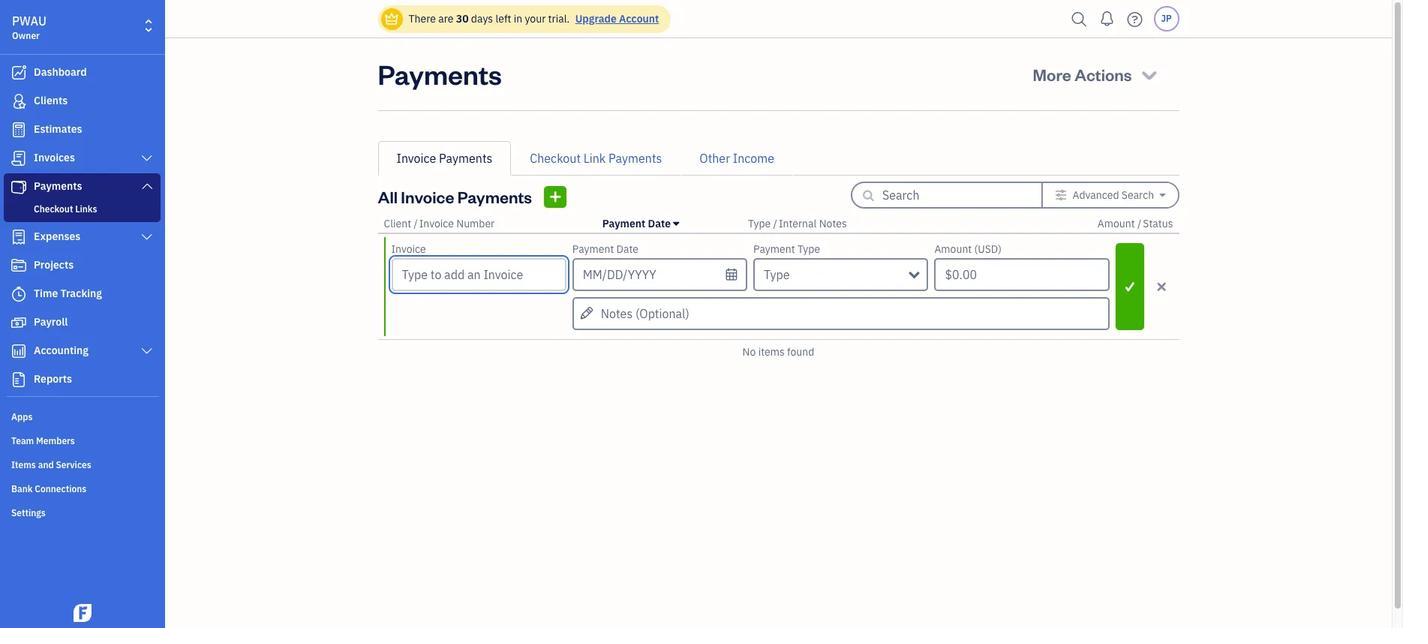 Task type: locate. For each thing, give the bounding box(es) containing it.
Payment date in MM/DD/YYYY format text field
[[573, 258, 748, 291]]

0 vertical spatial amount
[[1098, 217, 1136, 230]]

1 horizontal spatial caretdown image
[[1160, 189, 1166, 201]]

jp button
[[1154, 6, 1180, 32]]

caretdown image up payment date in mm/dd/yyyy format text box
[[674, 218, 680, 230]]

0 horizontal spatial caretdown image
[[674, 218, 680, 230]]

/ for invoice
[[414, 217, 418, 230]]

date down payment date button
[[617, 242, 639, 256]]

0 vertical spatial checkout
[[530, 151, 581, 166]]

0 horizontal spatial checkout
[[34, 203, 73, 215]]

amount for amount (usd)
[[935, 242, 972, 256]]

payments up 'checkout links'
[[34, 179, 82, 193]]

0 vertical spatial type
[[748, 217, 771, 230]]

upgrade account link
[[573, 12, 659, 26]]

accounting link
[[4, 338, 161, 365]]

amount (usd)
[[935, 242, 1002, 256]]

1 vertical spatial caretdown image
[[674, 218, 680, 230]]

type down 'payment type'
[[764, 267, 790, 282]]

settings link
[[4, 502, 161, 524]]

money image
[[10, 315, 28, 330]]

links
[[75, 203, 97, 215]]

payment date up payment date in mm/dd/yyyy format text box
[[603, 217, 671, 230]]

payment date button
[[603, 217, 680, 230]]

amount button
[[1098, 217, 1136, 230]]

trial.
[[548, 12, 570, 26]]

add a new payment image
[[549, 187, 563, 206]]

members
[[36, 435, 75, 447]]

chevron large down image up reports link at bottom
[[140, 345, 154, 357]]

chevron large down image
[[140, 152, 154, 164], [140, 231, 154, 243], [140, 345, 154, 357]]

payment down type button
[[754, 242, 796, 256]]

checkout up the add a new payment icon
[[530, 151, 581, 166]]

type
[[748, 217, 771, 230], [798, 242, 821, 256], [764, 267, 790, 282]]

time
[[34, 287, 58, 300]]

2 / from the left
[[774, 217, 778, 230]]

bank connections link
[[4, 477, 161, 500]]

and
[[38, 459, 54, 471]]

1 vertical spatial date
[[617, 242, 639, 256]]

caretdown image right search
[[1160, 189, 1166, 201]]

chevron large down image for invoices
[[140, 152, 154, 164]]

payments down are
[[378, 56, 502, 92]]

payroll
[[34, 315, 68, 329]]

payment date
[[603, 217, 671, 230], [573, 242, 639, 256]]

other
[[700, 151, 730, 166]]

Invoice text field
[[393, 260, 565, 290]]

main element
[[0, 0, 203, 628]]

1 / from the left
[[414, 217, 418, 230]]

1 vertical spatial amount
[[935, 242, 972, 256]]

checkout for checkout link payments
[[530, 151, 581, 166]]

items and services link
[[4, 453, 161, 476]]

other income link
[[681, 141, 794, 176]]

invoice
[[397, 151, 436, 166], [401, 186, 455, 207], [419, 217, 454, 230], [392, 242, 426, 256]]

more
[[1033, 64, 1072, 85]]

services
[[56, 459, 91, 471]]

2 vertical spatial chevron large down image
[[140, 345, 154, 357]]

expenses link
[[4, 224, 161, 251]]

project image
[[10, 258, 28, 273]]

amount / status
[[1098, 217, 1174, 230]]

0 vertical spatial caretdown image
[[1160, 189, 1166, 201]]

1 horizontal spatial checkout
[[530, 151, 581, 166]]

/ left status
[[1138, 217, 1142, 230]]

team members
[[11, 435, 75, 447]]

type down the internal
[[798, 242, 821, 256]]

number
[[457, 217, 495, 230]]

type up 'payment type'
[[748, 217, 771, 230]]

left
[[496, 12, 512, 26]]

type inside dropdown button
[[764, 267, 790, 282]]

3 chevron large down image from the top
[[140, 345, 154, 357]]

caretdown image
[[1160, 189, 1166, 201], [674, 218, 680, 230]]

invoice image
[[10, 151, 28, 166]]

bank
[[11, 483, 33, 495]]

type button
[[748, 217, 771, 230]]

dashboard link
[[4, 59, 161, 86]]

accounting
[[34, 344, 89, 357]]

0 vertical spatial date
[[648, 217, 671, 230]]

estimates
[[34, 122, 82, 136]]

checkout up expenses
[[34, 203, 73, 215]]

freshbooks image
[[71, 604, 95, 622]]

internal
[[779, 217, 817, 230]]

checkout
[[530, 151, 581, 166], [34, 203, 73, 215]]

date
[[648, 217, 671, 230], [617, 242, 639, 256]]

date up payment date in mm/dd/yyyy format text box
[[648, 217, 671, 230]]

go to help image
[[1124, 8, 1148, 30]]

1 horizontal spatial /
[[774, 217, 778, 230]]

estimate image
[[10, 122, 28, 137]]

search image
[[1068, 8, 1092, 30]]

caretdown image inside payment date button
[[674, 218, 680, 230]]

payments inside "main" element
[[34, 179, 82, 193]]

1 chevron large down image from the top
[[140, 152, 154, 164]]

2 vertical spatial type
[[764, 267, 790, 282]]

1 vertical spatial chevron large down image
[[140, 231, 154, 243]]

0 vertical spatial chevron large down image
[[140, 152, 154, 164]]

(usd)
[[975, 242, 1002, 256]]

chevron large down image for accounting
[[140, 345, 154, 357]]

payment date down payment date button
[[573, 242, 639, 256]]

checkout inside "link"
[[34, 203, 73, 215]]

tracking
[[60, 287, 102, 300]]

1 vertical spatial checkout
[[34, 203, 73, 215]]

projects
[[34, 258, 74, 272]]

/ right type button
[[774, 217, 778, 230]]

invoice up all
[[397, 151, 436, 166]]

amount
[[1098, 217, 1136, 230], [935, 242, 972, 256]]

Search text field
[[883, 183, 1018, 207]]

no
[[743, 345, 756, 359]]

amount left (usd)
[[935, 242, 972, 256]]

1 vertical spatial payment date
[[573, 242, 639, 256]]

checkout link payments link
[[511, 141, 681, 176]]

payment type
[[754, 242, 821, 256]]

days
[[471, 12, 493, 26]]

chevron large down image down chevron large down icon
[[140, 231, 154, 243]]

chart image
[[10, 344, 28, 359]]

settings
[[11, 508, 46, 519]]

0 horizontal spatial amount
[[935, 242, 972, 256]]

payments inside 'link'
[[439, 151, 493, 166]]

notes
[[820, 217, 847, 230]]

payments up number
[[458, 186, 532, 207]]

there
[[409, 12, 436, 26]]

chevron large down image up chevron large down icon
[[140, 152, 154, 164]]

1 horizontal spatial date
[[648, 217, 671, 230]]

there are 30 days left in your trial. upgrade account
[[409, 12, 659, 26]]

jp
[[1162, 13, 1172, 24]]

/ right client
[[414, 217, 418, 230]]

payments up all invoice payments
[[439, 151, 493, 166]]

2 horizontal spatial /
[[1138, 217, 1142, 230]]

chevron large down image
[[140, 180, 154, 192]]

payment down payment date button
[[573, 242, 614, 256]]

3 / from the left
[[1138, 217, 1142, 230]]

2 chevron large down image from the top
[[140, 231, 154, 243]]

checkout links
[[34, 203, 97, 215]]

1 horizontal spatial amount
[[1098, 217, 1136, 230]]

invoice down all invoice payments
[[419, 217, 454, 230]]

/
[[414, 217, 418, 230], [774, 217, 778, 230], [1138, 217, 1142, 230]]

0 horizontal spatial /
[[414, 217, 418, 230]]

amount down the "advanced search"
[[1098, 217, 1136, 230]]

chevron large down image inside accounting 'link'
[[140, 345, 154, 357]]

estimates link
[[4, 116, 161, 143]]

time tracking link
[[4, 281, 161, 308]]

projects link
[[4, 252, 161, 279]]

chevron large down image inside invoices link
[[140, 152, 154, 164]]



Task type: vqa. For each thing, say whether or not it's contained in the screenshot.
Cancel button
no



Task type: describe. For each thing, give the bounding box(es) containing it.
no items found
[[743, 345, 815, 359]]

other income
[[700, 151, 775, 166]]

all
[[378, 186, 398, 207]]

timer image
[[10, 287, 28, 302]]

clients
[[34, 94, 68, 107]]

type button
[[754, 258, 929, 291]]

client image
[[10, 94, 28, 109]]

invoices
[[34, 151, 75, 164]]

Notes (Optional) text field
[[573, 297, 1110, 330]]

items
[[11, 459, 36, 471]]

type for type / internal notes
[[748, 217, 771, 230]]

income
[[733, 151, 775, 166]]

dashboard image
[[10, 65, 28, 80]]

items and services
[[11, 459, 91, 471]]

bank connections
[[11, 483, 87, 495]]

type for type
[[764, 267, 790, 282]]

Amount (USD) text field
[[935, 258, 1110, 291]]

team
[[11, 435, 34, 447]]

apps
[[11, 411, 33, 423]]

found
[[788, 345, 815, 359]]

owner
[[12, 30, 40, 41]]

chevron large down image for expenses
[[140, 231, 154, 243]]

notifications image
[[1096, 4, 1120, 34]]

reports link
[[4, 366, 161, 393]]

0 horizontal spatial date
[[617, 242, 639, 256]]

payment up payment date in mm/dd/yyyy format text box
[[603, 217, 646, 230]]

search
[[1122, 188, 1155, 202]]

checkout link payments
[[530, 151, 662, 166]]

report image
[[10, 372, 28, 387]]

in
[[514, 12, 523, 26]]

client
[[384, 217, 411, 230]]

invoice inside invoice payments 'link'
[[397, 151, 436, 166]]

reports
[[34, 372, 72, 386]]

link
[[584, 151, 606, 166]]

payroll link
[[4, 309, 161, 336]]

payment image
[[10, 179, 28, 194]]

expense image
[[10, 230, 28, 245]]

client / invoice number
[[384, 217, 495, 230]]

pwau
[[12, 14, 46, 29]]

invoice payments link
[[378, 141, 511, 176]]

checkout for checkout links
[[34, 203, 73, 215]]

save image
[[1118, 277, 1143, 296]]

0 vertical spatial payment date
[[603, 217, 671, 230]]

advanced
[[1073, 188, 1120, 202]]

account
[[619, 12, 659, 26]]

crown image
[[384, 11, 400, 27]]

more actions
[[1033, 64, 1133, 85]]

amount for amount / status
[[1098, 217, 1136, 230]]

advanced search
[[1073, 188, 1155, 202]]

/ for internal
[[774, 217, 778, 230]]

more actions button
[[1020, 56, 1174, 92]]

upgrade
[[576, 12, 617, 26]]

actions
[[1075, 64, 1133, 85]]

payments link
[[4, 173, 161, 200]]

dashboard
[[34, 65, 87, 79]]

chevrondown image
[[1140, 64, 1160, 85]]

apps link
[[4, 405, 161, 428]]

caretdown image inside advanced search dropdown button
[[1160, 189, 1166, 201]]

invoice up client / invoice number
[[401, 186, 455, 207]]

status
[[1144, 217, 1174, 230]]

checkout links link
[[7, 200, 158, 218]]

invoice down client
[[392, 242, 426, 256]]

team members link
[[4, 429, 161, 452]]

your
[[525, 12, 546, 26]]

1 vertical spatial type
[[798, 242, 821, 256]]

30
[[456, 12, 469, 26]]

all invoice payments
[[378, 186, 532, 207]]

pwau owner
[[12, 14, 46, 41]]

invoices link
[[4, 145, 161, 172]]

are
[[439, 12, 454, 26]]

cancel image
[[1149, 278, 1175, 296]]

time tracking
[[34, 287, 102, 300]]

advanced search button
[[1044, 183, 1178, 207]]

/ for status
[[1138, 217, 1142, 230]]

clients link
[[4, 88, 161, 115]]

connections
[[35, 483, 87, 495]]

items
[[759, 345, 785, 359]]

payments right link
[[609, 151, 662, 166]]

invoice payments
[[397, 151, 493, 166]]

settings image
[[1056, 189, 1068, 201]]

expenses
[[34, 230, 81, 243]]

type / internal notes
[[748, 217, 847, 230]]



